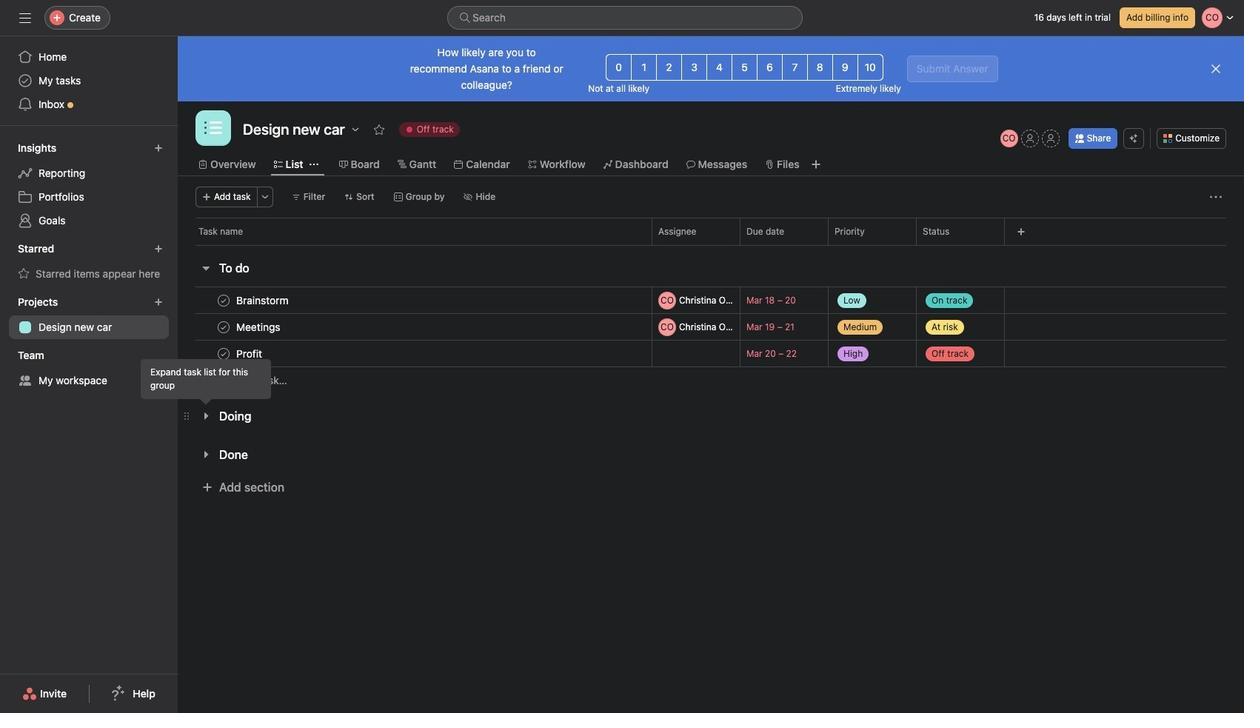 Task type: locate. For each thing, give the bounding box(es) containing it.
mark complete image inside brainstorm cell
[[215, 291, 233, 309]]

Task name text field
[[233, 320, 285, 334], [233, 346, 267, 361]]

task name text field inside profit cell
[[233, 346, 267, 361]]

row
[[178, 218, 1244, 245], [196, 244, 1226, 246], [178, 287, 1244, 314], [178, 313, 1244, 341], [178, 340, 1244, 367], [178, 367, 1244, 394]]

mark complete image for "mark complete" option inside the brainstorm cell
[[215, 291, 233, 309]]

3 mark complete checkbox from the top
[[215, 345, 233, 362]]

0 vertical spatial mark complete image
[[215, 291, 233, 309]]

teams element
[[0, 342, 178, 395]]

tooltip
[[141, 360, 270, 403]]

option group
[[606, 54, 883, 81]]

task name text field for "mark complete" option inside profit cell
[[233, 346, 267, 361]]

more actions image
[[260, 193, 269, 201]]

mark complete checkbox inside "meetings" cell
[[215, 318, 233, 336]]

expand task list for this group image
[[200, 449, 212, 461]]

insights element
[[0, 135, 178, 235]]

hide sidebar image
[[19, 12, 31, 24]]

None radio
[[606, 54, 632, 81], [631, 54, 657, 81], [681, 54, 707, 81], [782, 54, 808, 81], [857, 54, 883, 81], [606, 54, 632, 81], [631, 54, 657, 81], [681, 54, 707, 81], [782, 54, 808, 81], [857, 54, 883, 81]]

2 mark complete image from the top
[[215, 318, 233, 336]]

mark complete image for "mark complete" option in the "meetings" cell
[[215, 318, 233, 336]]

None radio
[[656, 54, 682, 81], [706, 54, 732, 81], [732, 54, 758, 81], [757, 54, 783, 81], [807, 54, 833, 81], [832, 54, 858, 81], [656, 54, 682, 81], [706, 54, 732, 81], [732, 54, 758, 81], [757, 54, 783, 81], [807, 54, 833, 81], [832, 54, 858, 81]]

mark complete image inside profit cell
[[215, 345, 233, 362]]

task name text field inside "meetings" cell
[[233, 320, 285, 334]]

Mark complete checkbox
[[215, 291, 233, 309], [215, 318, 233, 336], [215, 345, 233, 362]]

1 mark complete image from the top
[[215, 291, 233, 309]]

mark complete image inside "meetings" cell
[[215, 318, 233, 336]]

list box
[[447, 6, 803, 30]]

2 task name text field from the top
[[233, 346, 267, 361]]

2 mark complete checkbox from the top
[[215, 318, 233, 336]]

mark complete checkbox inside brainstorm cell
[[215, 291, 233, 309]]

mark complete checkbox for profit cell
[[215, 345, 233, 362]]

0 vertical spatial mark complete checkbox
[[215, 291, 233, 309]]

1 vertical spatial mark complete image
[[215, 318, 233, 336]]

mark complete checkbox inside profit cell
[[215, 345, 233, 362]]

new insights image
[[154, 144, 163, 153]]

2 vertical spatial mark complete checkbox
[[215, 345, 233, 362]]

header to do tree grid
[[178, 287, 1244, 394]]

mark complete checkbox for "meetings" cell
[[215, 318, 233, 336]]

add field image
[[1017, 227, 1026, 236]]

mark complete image
[[215, 291, 233, 309], [215, 318, 233, 336], [215, 345, 233, 362]]

1 mark complete checkbox from the top
[[215, 291, 233, 309]]

manage project members image
[[1000, 130, 1018, 147]]

2 vertical spatial mark complete image
[[215, 345, 233, 362]]

3 mark complete image from the top
[[215, 345, 233, 362]]

0 vertical spatial task name text field
[[233, 320, 285, 334]]

1 vertical spatial task name text field
[[233, 346, 267, 361]]

1 vertical spatial mark complete checkbox
[[215, 318, 233, 336]]

1 task name text field from the top
[[233, 320, 285, 334]]



Task type: describe. For each thing, give the bounding box(es) containing it.
global element
[[0, 36, 178, 125]]

brainstorm cell
[[178, 287, 652, 314]]

mark complete image for "mark complete" option inside profit cell
[[215, 345, 233, 362]]

add to starred image
[[373, 124, 385, 136]]

dismiss image
[[1210, 63, 1222, 75]]

list image
[[204, 119, 222, 137]]

new project or portfolio image
[[154, 298, 163, 307]]

ask ai image
[[1130, 134, 1138, 143]]

add items to starred image
[[154, 244, 163, 253]]

task name text field for "mark complete" option in the "meetings" cell
[[233, 320, 285, 334]]

starred element
[[0, 235, 178, 289]]

collapse task list for this group image
[[200, 262, 212, 274]]

add tab image
[[810, 158, 822, 170]]

expand task list for this group image
[[200, 410, 212, 422]]

profit cell
[[178, 340, 652, 367]]

Task name text field
[[233, 293, 293, 308]]

tab actions image
[[309, 160, 318, 169]]

mark complete checkbox for brainstorm cell
[[215, 291, 233, 309]]

projects element
[[0, 289, 178, 342]]

meetings cell
[[178, 313, 652, 341]]



Task type: vqa. For each thing, say whether or not it's contained in the screenshot.
Mark complete option inside the the Profit cell
yes



